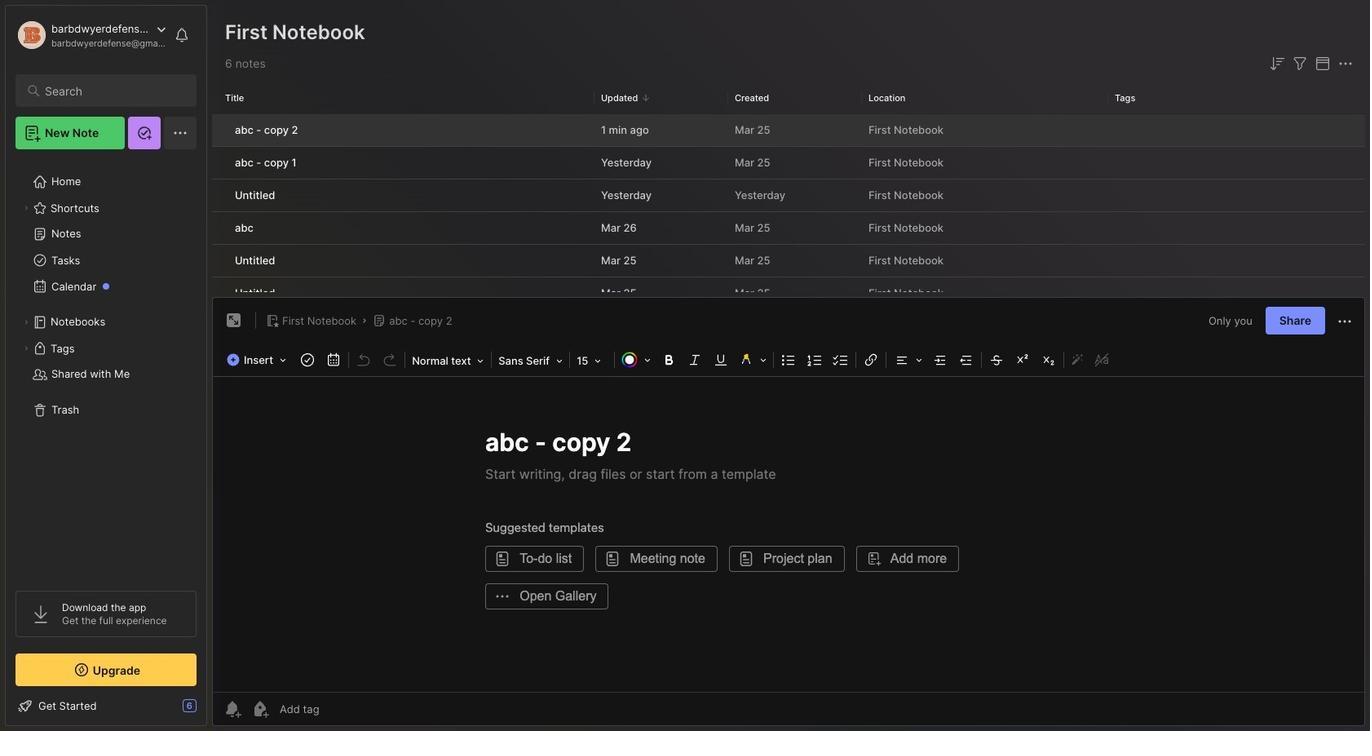 Task type: describe. For each thing, give the bounding box(es) containing it.
5 cell from the top
[[212, 245, 225, 277]]

Alignment field
[[889, 349, 928, 372]]

Highlight field
[[734, 349, 772, 372]]

0 vertical spatial more actions field
[[1337, 54, 1356, 73]]

more actions field inside the note window element
[[1336, 311, 1355, 331]]

main element
[[0, 0, 212, 731]]

6 cell from the top
[[212, 277, 225, 309]]

italic image
[[684, 349, 707, 372]]

click to collapse image
[[206, 701, 218, 721]]

Account field
[[16, 19, 166, 51]]

4 cell from the top
[[212, 212, 225, 244]]

note window element
[[212, 297, 1366, 730]]

expand notebooks image
[[21, 317, 31, 327]]

Font color field
[[617, 349, 656, 372]]

add tag image
[[251, 699, 270, 719]]

add a reminder image
[[223, 699, 242, 719]]

bulleted list image
[[778, 349, 801, 372]]

Add tag field
[[278, 702, 401, 716]]

expand tags image
[[21, 344, 31, 353]]

Font family field
[[494, 350, 568, 372]]

underline image
[[710, 349, 733, 372]]

none search field inside "main" element
[[45, 81, 182, 100]]

add filters image
[[1291, 54, 1310, 73]]

superscript image
[[1012, 349, 1035, 372]]

checklist image
[[830, 349, 853, 372]]



Task type: vqa. For each thing, say whether or not it's contained in the screenshot.
the top notes
no



Task type: locate. For each thing, give the bounding box(es) containing it.
Heading level field
[[407, 350, 490, 372]]

strikethrough image
[[986, 349, 1009, 372]]

calendar event image
[[322, 349, 345, 372]]

1 cell from the top
[[212, 114, 225, 146]]

row group
[[212, 114, 1366, 311]]

More actions field
[[1337, 54, 1356, 73], [1336, 311, 1355, 331]]

Sort options field
[[1268, 54, 1288, 73]]

Font size field
[[572, 350, 613, 372]]

tree inside "main" element
[[6, 159, 206, 576]]

outdent image
[[956, 349, 978, 372]]

tree
[[6, 159, 206, 576]]

None search field
[[45, 81, 182, 100]]

2 cell from the top
[[212, 147, 225, 179]]

Search text field
[[45, 83, 182, 99]]

Add filters field
[[1291, 54, 1310, 73]]

numbered list image
[[804, 349, 827, 372]]

task image
[[296, 349, 319, 372]]

1 vertical spatial more actions field
[[1336, 311, 1355, 331]]

subscript image
[[1038, 349, 1061, 372]]

more actions image
[[1336, 312, 1355, 331]]

insert link image
[[860, 349, 883, 372]]

View options field
[[1310, 54, 1333, 73]]

Help and Learning task checklist field
[[6, 693, 206, 719]]

expand note image
[[224, 311, 244, 331]]

indent image
[[930, 349, 952, 372]]

Note Editor text field
[[213, 376, 1365, 692]]

3 cell from the top
[[212, 180, 225, 211]]

Insert field
[[223, 349, 295, 372]]

bold image
[[658, 349, 681, 372]]

more actions image
[[1337, 54, 1356, 73]]

cell
[[212, 114, 225, 146], [212, 147, 225, 179], [212, 180, 225, 211], [212, 212, 225, 244], [212, 245, 225, 277], [212, 277, 225, 309]]



